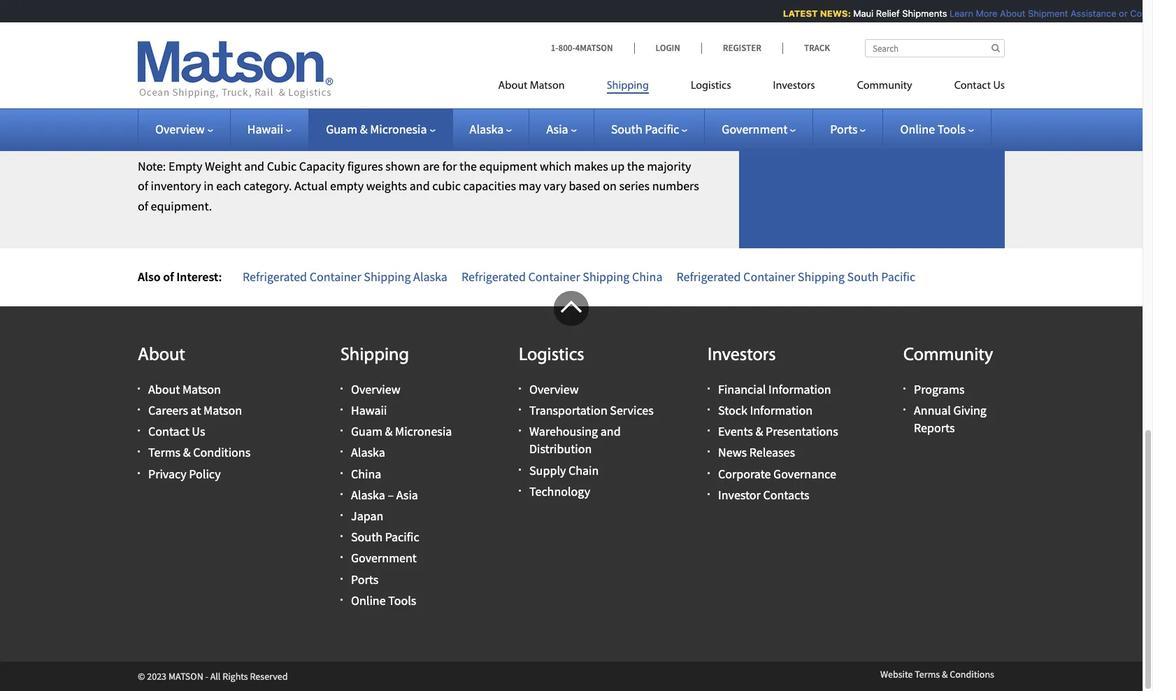 Task type: locate. For each thing, give the bounding box(es) containing it.
investors up "financial"
[[708, 346, 776, 365]]

1 vertical spatial pacific
[[881, 269, 916, 285]]

about inside about matson careers at matson contact us terms & conditions privacy policy
[[148, 381, 180, 397]]

0 horizontal spatial refrigerated
[[243, 269, 307, 285]]

logistics down backtop image
[[519, 346, 584, 365]]

terms up privacy
[[148, 444, 181, 461]]

outside height: up "figures"
[[338, 113, 420, 129]]

asia up which
[[547, 121, 568, 137]]

1 horizontal spatial government link
[[722, 121, 796, 137]]

investors inside investors link
[[773, 80, 815, 92]]

2 horizontal spatial cubic
[[338, 20, 368, 36]]

section
[[722, 0, 1023, 248]]

2 vertical spatial of
[[163, 269, 174, 285]]

1 container from the left
[[310, 269, 361, 285]]

0 horizontal spatial height:
[[181, 113, 220, 129]]

at
[[191, 402, 201, 418]]

careers at matson link
[[148, 402, 242, 418]]

tools
[[938, 121, 966, 137], [388, 592, 416, 608]]

1,003 ft.
[[232, 20, 273, 36]]

about
[[996, 8, 1021, 19], [498, 80, 528, 92], [138, 346, 185, 365], [148, 381, 180, 397]]

information up events & presentations link
[[750, 402, 813, 418]]

& up –
[[385, 423, 393, 439]]

0 horizontal spatial contact us link
[[148, 423, 205, 439]]

0 horizontal spatial ports link
[[351, 571, 379, 587]]

asia right –
[[396, 487, 418, 503]]

micronesia inside overview hawaii guam & micronesia alaska china alaska – asia japan south pacific government ports online tools
[[395, 423, 452, 439]]

ports down the "japan" 'link'
[[351, 571, 379, 587]]

overview hawaii guam & micronesia alaska china alaska – asia japan south pacific government ports online tools
[[351, 381, 452, 608]]

0 horizontal spatial us
[[192, 423, 205, 439]]

2 capacity: from the left
[[371, 20, 419, 36]]

1 horizontal spatial ft.
[[470, 20, 480, 36]]

cubic capacity: for 1,003 ft.
[[138, 20, 219, 36]]

guam up china link at the bottom left
[[351, 423, 383, 439]]

contact down search search field
[[954, 80, 991, 92]]

terms inside about matson careers at matson contact us terms & conditions privacy policy
[[148, 444, 181, 461]]

1 refrigerated from the left
[[243, 269, 307, 285]]

refrigerated container shipping china link
[[462, 269, 663, 285]]

0 horizontal spatial asia
[[396, 487, 418, 503]]

conditions
[[193, 444, 251, 461], [950, 668, 995, 681]]

contact inside top menu navigation
[[954, 80, 991, 92]]

1 horizontal spatial online tools link
[[900, 121, 974, 137]]

2 ft. from the left
[[470, 20, 480, 36]]

about matson link up careers at matson link
[[148, 381, 221, 397]]

ports link down the "japan" 'link'
[[351, 571, 379, 587]]

0 horizontal spatial online tools link
[[351, 592, 416, 608]]

community
[[857, 80, 912, 92], [904, 346, 993, 365]]

shipping for refrigerated container shipping south pacific
[[798, 269, 845, 285]]

1 horizontal spatial cubic
[[267, 158, 297, 174]]

us down the search icon at the right
[[993, 80, 1005, 92]]

0 vertical spatial guam & micronesia link
[[326, 121, 435, 137]]

1 vertical spatial terms
[[915, 668, 940, 681]]

‐
[[205, 670, 208, 683]]

community inside 'link'
[[857, 80, 912, 92]]

guam & micronesia link
[[326, 121, 435, 137], [351, 423, 452, 439]]

and down transportation services link
[[601, 423, 621, 439]]

overview link for shipping
[[351, 381, 401, 397]]

corporate
[[718, 466, 771, 482]]

about matson careers at matson contact us terms & conditions privacy policy
[[148, 381, 251, 482]]

2 vertical spatial pacific
[[385, 529, 419, 545]]

terms
[[148, 444, 181, 461], [915, 668, 940, 681]]

hawaii
[[247, 121, 283, 137], [351, 402, 387, 418]]

logistics down register 'link'
[[691, 80, 731, 92]]

tools inside overview hawaii guam & micronesia alaska china alaska – asia japan south pacific government ports online tools
[[388, 592, 416, 608]]

1 horizontal spatial overview link
[[351, 381, 401, 397]]

0 vertical spatial investors
[[773, 80, 815, 92]]

0 horizontal spatial contact
[[148, 423, 189, 439]]

capacities
[[463, 178, 516, 194]]

overview transportation services warehousing and distribution supply chain technology
[[529, 381, 654, 499]]

government link down top menu navigation
[[722, 121, 796, 137]]

south pacific link down the "japan" 'link'
[[351, 529, 419, 545]]

outside up "figures"
[[338, 113, 379, 129]]

overview inside overview transportation services warehousing and distribution supply chain technology
[[529, 381, 579, 397]]

south inside overview hawaii guam & micronesia alaska china alaska – asia japan south pacific government ports online tools
[[351, 529, 383, 545]]

None search field
[[865, 39, 1005, 57]]

website
[[881, 668, 913, 681]]

of down note:
[[138, 178, 148, 194]]

ft.
[[262, 20, 273, 36], [470, 20, 480, 36]]

0 vertical spatial online
[[900, 121, 935, 137]]

overview link for logistics
[[529, 381, 579, 397]]

matson up the at
[[183, 381, 221, 397]]

and up category.
[[244, 158, 264, 174]]

guam & micronesia link up "figures"
[[326, 121, 435, 137]]

0 vertical spatial contact
[[954, 80, 991, 92]]

latest
[[779, 8, 814, 19]]

reports
[[914, 420, 955, 436]]

1 horizontal spatial alaska link
[[470, 121, 512, 137]]

government
[[722, 121, 788, 137], [351, 550, 417, 566]]

note: empty weight and cubic capacity figures shown are for the equipment which makes up the majority of inventory in each category. actual empty weights and cubic capacities may vary based on series numbers of equipment.
[[138, 158, 699, 214]]

1 vertical spatial hawaii
[[351, 402, 387, 418]]

rights
[[223, 670, 248, 683]]

2 the from the left
[[627, 158, 645, 174]]

guam & micronesia link up china link at the bottom left
[[351, 423, 452, 439]]

community up programs
[[904, 346, 993, 365]]

2023 matson
[[147, 670, 203, 683]]

& inside overview hawaii guam & micronesia alaska china alaska – asia japan south pacific government ports online tools
[[385, 423, 393, 439]]

1 horizontal spatial ports link
[[830, 121, 866, 137]]

0 horizontal spatial hawaii link
[[247, 121, 292, 137]]

0 horizontal spatial government
[[351, 550, 417, 566]]

0 horizontal spatial cubic
[[138, 20, 168, 36]]

1 vertical spatial micronesia
[[395, 423, 452, 439]]

2 cubic capacity: from the left
[[338, 20, 419, 36]]

outside down 'outside length:'
[[138, 82, 179, 98]]

refrigerated for refrigerated container shipping south pacific
[[677, 269, 741, 285]]

3 refrigerated from the left
[[677, 269, 741, 285]]

1 horizontal spatial government
[[722, 121, 788, 137]]

community down search search field
[[857, 80, 912, 92]]

0 horizontal spatial south
[[351, 529, 383, 545]]

footer
[[0, 291, 1143, 691]]

contact down the careers
[[148, 423, 189, 439]]

cubic capacity:
[[138, 20, 219, 36], [338, 20, 419, 36]]

ports down community 'link'
[[830, 121, 858, 137]]

overview
[[155, 121, 205, 137], [351, 381, 401, 397], [529, 381, 579, 397]]

south pacific link up majority
[[611, 121, 688, 137]]

ports link
[[830, 121, 866, 137], [351, 571, 379, 587]]

0 horizontal spatial logistics
[[519, 346, 584, 365]]

1 horizontal spatial contact us link
[[933, 73, 1005, 102]]

backtop image
[[554, 291, 589, 326]]

guam & micronesia
[[326, 121, 427, 137]]

1 horizontal spatial height:
[[382, 113, 420, 129]]

outside
[[138, 51, 179, 67], [138, 82, 179, 98], [138, 113, 179, 129], [338, 113, 379, 129]]

2 vertical spatial and
[[601, 423, 621, 439]]

investor contacts link
[[718, 487, 810, 503]]

1 horizontal spatial asia
[[547, 121, 568, 137]]

alaska
[[470, 121, 504, 137], [413, 269, 448, 285], [351, 444, 385, 461], [351, 487, 385, 503]]

government down the "japan" 'link'
[[351, 550, 417, 566]]

0 vertical spatial micronesia
[[370, 121, 427, 137]]

shipping for refrigerated container shipping china
[[583, 269, 630, 285]]

1 horizontal spatial and
[[410, 178, 430, 194]]

outside height: for 9'6″
[[338, 113, 420, 129]]

overview for overview hawaii guam & micronesia alaska china alaska – asia japan south pacific government ports online tools
[[351, 381, 401, 397]]

website terms & conditions
[[881, 668, 995, 681]]

about matson link
[[498, 73, 586, 102], [148, 381, 221, 397]]

1 vertical spatial asia
[[396, 487, 418, 503]]

careers
[[148, 402, 188, 418]]

also
[[138, 269, 161, 285]]

hawaii link up category.
[[247, 121, 292, 137]]

1 horizontal spatial terms
[[915, 668, 940, 681]]

hawaii link for guam & micronesia link corresponding to china link at the bottom left
[[351, 402, 387, 418]]

cubic for 1,003 ft.
[[138, 20, 168, 36]]

9'6″
[[439, 113, 460, 129]]

1,003
[[232, 20, 260, 36]]

1 outside height: from the left
[[138, 113, 220, 129]]

0 horizontal spatial china
[[351, 466, 381, 482]]

investors down the track link
[[773, 80, 815, 92]]

matson right the at
[[204, 402, 242, 418]]

outside down outside width:
[[138, 113, 179, 129]]

0 horizontal spatial the
[[460, 158, 477, 174]]

& up privacy policy link
[[183, 444, 191, 461]]

0 horizontal spatial container
[[310, 269, 361, 285]]

hawaii link for guam & micronesia link corresponding to asia link
[[247, 121, 292, 137]]

1 vertical spatial ports
[[351, 571, 379, 587]]

ports link down community 'link'
[[830, 121, 866, 137]]

0 vertical spatial south pacific link
[[611, 121, 688, 137]]

hawaii link up china link at the bottom left
[[351, 402, 387, 418]]

0 horizontal spatial overview link
[[155, 121, 213, 137]]

of right also
[[163, 269, 174, 285]]

search image
[[992, 43, 1000, 52]]

numbers
[[652, 178, 699, 194]]

1 vertical spatial guam
[[351, 423, 383, 439]]

outside height: down outside width:
[[138, 113, 220, 129]]

0 vertical spatial about matson link
[[498, 73, 586, 102]]

0 horizontal spatial about matson link
[[148, 381, 221, 397]]

capacity:
[[170, 20, 219, 36], [371, 20, 419, 36]]

1 vertical spatial investors
[[708, 346, 776, 365]]

height: down the width:
[[181, 113, 220, 129]]

alaska link up china link at the bottom left
[[351, 444, 385, 461]]

container
[[310, 269, 361, 285], [528, 269, 580, 285], [744, 269, 795, 285]]

which
[[540, 158, 572, 174]]

financial
[[718, 381, 766, 397]]

2 horizontal spatial overview
[[529, 381, 579, 397]]

online
[[900, 121, 935, 137], [351, 592, 386, 608]]

online inside overview hawaii guam & micronesia alaska china alaska – asia japan south pacific government ports online tools
[[351, 592, 386, 608]]

1 capacity: from the left
[[170, 20, 219, 36]]

outside length:
[[138, 51, 221, 67]]

1 cubic capacity: from the left
[[138, 20, 219, 36]]

1 vertical spatial hawaii link
[[351, 402, 387, 418]]

guam up 'capacity'
[[326, 121, 357, 137]]

equipment.
[[151, 198, 212, 214]]

about for about matson
[[498, 80, 528, 92]]

matson for about matson
[[530, 80, 565, 92]]

0 vertical spatial government
[[722, 121, 788, 137]]

ft. for 2,340 ft.
[[470, 20, 480, 36]]

container for alaska
[[310, 269, 361, 285]]

2 height: from the left
[[382, 113, 420, 129]]

refrigerated for refrigerated container shipping alaska
[[243, 269, 307, 285]]

1 ft. from the left
[[262, 20, 273, 36]]

contact us link down the search icon at the right
[[933, 73, 1005, 102]]

1 horizontal spatial capacity:
[[371, 20, 419, 36]]

contact us link down the careers
[[148, 423, 205, 439]]

releases
[[750, 444, 795, 461]]

category.
[[244, 178, 292, 194]]

1 horizontal spatial the
[[627, 158, 645, 174]]

1 vertical spatial about matson link
[[148, 381, 221, 397]]

1 vertical spatial government
[[351, 550, 417, 566]]

shipping inside shipping link
[[607, 80, 649, 92]]

privacy policy link
[[148, 466, 221, 482]]

1 height: from the left
[[181, 113, 220, 129]]

1 horizontal spatial about matson link
[[498, 73, 586, 102]]

us inside about matson careers at matson contact us terms & conditions privacy policy
[[192, 423, 205, 439]]

south
[[611, 121, 643, 137], [847, 269, 879, 285], [351, 529, 383, 545]]

about inside top menu navigation
[[498, 80, 528, 92]]

capacity: left 2,340 at the top of page
[[371, 20, 419, 36]]

© 2023 matson ‐ all rights reserved
[[138, 670, 288, 683]]

0 horizontal spatial ports
[[351, 571, 379, 587]]

2 container from the left
[[528, 269, 580, 285]]

government down top menu navigation
[[722, 121, 788, 137]]

contact
[[954, 80, 991, 92], [148, 423, 189, 439]]

ft. right 1,003
[[262, 20, 273, 36]]

& up news releases link
[[756, 423, 763, 439]]

the right the up
[[627, 158, 645, 174]]

note:
[[138, 158, 166, 174]]

of left equipment.
[[138, 198, 148, 214]]

0 horizontal spatial cubic capacity:
[[138, 20, 219, 36]]

2 horizontal spatial refrigerated
[[677, 269, 741, 285]]

height: for 8'6″
[[181, 113, 220, 129]]

outside height: for 8'6″
[[138, 113, 220, 129]]

1 vertical spatial community
[[904, 346, 993, 365]]

south pacific
[[611, 121, 679, 137]]

privacy
[[148, 466, 187, 482]]

community inside footer
[[904, 346, 993, 365]]

about matson
[[498, 80, 565, 92]]

assistance
[[1066, 8, 1112, 19]]

0 horizontal spatial overview
[[155, 121, 205, 137]]

1 horizontal spatial china
[[632, 269, 663, 285]]

outside for 9'6″
[[338, 113, 379, 129]]

1 horizontal spatial outside height:
[[338, 113, 420, 129]]

0 horizontal spatial government link
[[351, 550, 417, 566]]

alaska link
[[470, 121, 512, 137], [351, 444, 385, 461]]

capacity: up length:
[[170, 20, 219, 36]]

0 horizontal spatial south pacific link
[[351, 529, 419, 545]]

information
[[769, 381, 831, 397], [750, 402, 813, 418]]

up
[[611, 158, 625, 174]]

chain
[[569, 462, 599, 478]]

alaska link up equipment
[[470, 121, 512, 137]]

top menu navigation
[[498, 73, 1005, 102]]

footer containing about
[[0, 291, 1143, 691]]

terms right website
[[915, 668, 940, 681]]

2 outside height: from the left
[[338, 113, 420, 129]]

0 horizontal spatial capacity:
[[170, 20, 219, 36]]

us up 'terms & conditions' link
[[192, 423, 205, 439]]

makes
[[574, 158, 608, 174]]

investors inside footer
[[708, 346, 776, 365]]

height: up shown
[[382, 113, 420, 129]]

investor
[[718, 487, 761, 503]]

1 horizontal spatial hawaii
[[351, 402, 387, 418]]

hawaii up china link at the bottom left
[[351, 402, 387, 418]]

0 vertical spatial ports
[[830, 121, 858, 137]]

equipment
[[479, 158, 537, 174]]

1 vertical spatial south
[[847, 269, 879, 285]]

hawaii up category.
[[247, 121, 283, 137]]

& inside financial information stock information events & presentations news releases corporate governance investor contacts
[[756, 423, 763, 439]]

outside up outside width:
[[138, 51, 179, 67]]

matson inside top menu navigation
[[530, 80, 565, 92]]

2 refrigerated from the left
[[462, 269, 526, 285]]

interest:
[[176, 269, 222, 285]]

ports inside overview hawaii guam & micronesia alaska china alaska – asia japan south pacific government ports online tools
[[351, 571, 379, 587]]

conditions inside about matson careers at matson contact us terms & conditions privacy policy
[[193, 444, 251, 461]]

outside width:
[[138, 82, 215, 98]]

0 horizontal spatial pacific
[[385, 529, 419, 545]]

0 horizontal spatial tools
[[388, 592, 416, 608]]

ft. right 2,340 at the top of page
[[470, 20, 480, 36]]

0 vertical spatial online tools link
[[900, 121, 974, 137]]

outside height:
[[138, 113, 220, 129], [338, 113, 420, 129]]

shipping
[[607, 80, 649, 92], [364, 269, 411, 285], [583, 269, 630, 285], [798, 269, 845, 285], [341, 346, 409, 365]]

login link
[[634, 42, 701, 54]]

cubic for 2,340 ft.
[[338, 20, 368, 36]]

2 horizontal spatial and
[[601, 423, 621, 439]]

0 horizontal spatial alaska link
[[351, 444, 385, 461]]

1 vertical spatial us
[[192, 423, 205, 439]]

0 vertical spatial conditions
[[193, 444, 251, 461]]

government link down the "japan" 'link'
[[351, 550, 417, 566]]

china inside overview hawaii guam & micronesia alaska china alaska – asia japan south pacific government ports online tools
[[351, 466, 381, 482]]

1 vertical spatial guam & micronesia link
[[351, 423, 452, 439]]

and down are
[[410, 178, 430, 194]]

guam
[[326, 121, 357, 137], [351, 423, 383, 439]]

about for about
[[138, 346, 185, 365]]

logistics
[[691, 80, 731, 92], [519, 346, 584, 365]]

about matson link down 1-
[[498, 73, 586, 102]]

government inside overview hawaii guam & micronesia alaska china alaska – asia japan south pacific government ports online tools
[[351, 550, 417, 566]]

the right for at top
[[460, 158, 477, 174]]

in
[[204, 178, 214, 194]]

information up stock information 'link'
[[769, 381, 831, 397]]

blue matson logo with ocean, shipping, truck, rail and logistics written beneath it. image
[[138, 41, 334, 99]]

financial information stock information events & presentations news releases corporate governance investor contacts
[[718, 381, 838, 503]]

3 container from the left
[[744, 269, 795, 285]]

0 vertical spatial terms
[[148, 444, 181, 461]]

2 vertical spatial matson
[[204, 402, 242, 418]]

1 vertical spatial of
[[138, 198, 148, 214]]

1 vertical spatial tools
[[388, 592, 416, 608]]

matson down 1-
[[530, 80, 565, 92]]

0 vertical spatial alaska link
[[470, 121, 512, 137]]

shipment
[[1024, 8, 1064, 19]]

about for about matson careers at matson contact us terms & conditions privacy policy
[[148, 381, 180, 397]]

overview inside overview hawaii guam & micronesia alaska china alaska – asia japan south pacific government ports online tools
[[351, 381, 401, 397]]

financial information link
[[718, 381, 831, 397]]

0 horizontal spatial terms
[[148, 444, 181, 461]]

1 the from the left
[[460, 158, 477, 174]]



Task type: vqa. For each thing, say whether or not it's contained in the screenshot.
container
yes



Task type: describe. For each thing, give the bounding box(es) containing it.
about matson link for careers at matson link
[[148, 381, 221, 397]]

1 vertical spatial logistics
[[519, 346, 584, 365]]

refrigerated container shipping south pacific
[[677, 269, 916, 285]]

presentations
[[766, 423, 838, 439]]

on
[[603, 178, 617, 194]]

1 vertical spatial information
[[750, 402, 813, 418]]

inventory
[[151, 178, 201, 194]]

1 horizontal spatial south pacific link
[[611, 121, 688, 137]]

events
[[718, 423, 753, 439]]

track
[[804, 42, 830, 54]]

1 vertical spatial contact us link
[[148, 423, 205, 439]]

empty
[[169, 158, 203, 174]]

container for south
[[744, 269, 795, 285]]

weights
[[366, 178, 407, 194]]

20′
[[232, 51, 247, 67]]

–
[[388, 487, 394, 503]]

or
[[1115, 8, 1123, 19]]

logistics inside top menu navigation
[[691, 80, 731, 92]]

1 vertical spatial government link
[[351, 550, 417, 566]]

outside for 20′
[[138, 51, 179, 67]]

news:
[[816, 8, 847, 19]]

1 horizontal spatial conditions
[[950, 668, 995, 681]]

corporate governance link
[[718, 466, 836, 482]]

refrigerated for refrigerated container shipping china
[[462, 269, 526, 285]]

japan link
[[351, 508, 384, 524]]

refrigerated container shipping alaska
[[243, 269, 448, 285]]

& right website
[[942, 668, 948, 681]]

1 horizontal spatial tools
[[938, 121, 966, 137]]

capacity: for 2,340 ft.
[[371, 20, 419, 36]]

guam & micronesia link for china link at the bottom left
[[351, 423, 452, 439]]

are
[[423, 158, 440, 174]]

about matson link for shipping link
[[498, 73, 586, 102]]

1-800-4matson
[[551, 42, 613, 54]]

2 horizontal spatial south
[[847, 269, 879, 285]]

transportation
[[529, 402, 608, 418]]

0 vertical spatial information
[[769, 381, 831, 397]]

website terms & conditions link
[[881, 668, 995, 681]]

0 vertical spatial guam
[[326, 121, 357, 137]]

governance
[[774, 466, 836, 482]]

learn more about shipment assistance or contai link
[[945, 8, 1153, 19]]

4matson
[[575, 42, 613, 54]]

technology
[[529, 483, 590, 499]]

0 vertical spatial government link
[[722, 121, 796, 137]]

technology link
[[529, 483, 590, 499]]

asia inside overview hawaii guam & micronesia alaska china alaska – asia japan south pacific government ports online tools
[[396, 487, 418, 503]]

0 vertical spatial china
[[632, 269, 663, 285]]

track link
[[783, 42, 830, 54]]

china link
[[351, 466, 381, 482]]

reserved
[[250, 670, 288, 683]]

alaska link for asia link
[[470, 121, 512, 137]]

asia link
[[547, 121, 577, 137]]

guam inside overview hawaii guam & micronesia alaska china alaska – asia japan south pacific government ports online tools
[[351, 423, 383, 439]]

0 horizontal spatial and
[[244, 158, 264, 174]]

online tools
[[900, 121, 966, 137]]

vary
[[544, 178, 566, 194]]

logistics link
[[670, 73, 752, 102]]

supply chain link
[[529, 462, 599, 478]]

1-
[[551, 42, 558, 54]]

register
[[723, 42, 762, 54]]

may
[[519, 178, 541, 194]]

terms & conditions link
[[148, 444, 251, 461]]

series
[[619, 178, 650, 194]]

transportation services link
[[529, 402, 654, 418]]

& inside about matson careers at matson contact us terms & conditions privacy policy
[[183, 444, 191, 461]]

refrigerated container shipping china
[[462, 269, 663, 285]]

figures
[[347, 158, 383, 174]]

2,340
[[439, 20, 467, 36]]

capacity: for 1,003 ft.
[[170, 20, 219, 36]]

width:
[[181, 82, 215, 98]]

0 vertical spatial contact us link
[[933, 73, 1005, 102]]

800-
[[558, 42, 575, 54]]

services
[[610, 402, 654, 418]]

events & presentations link
[[718, 423, 838, 439]]

1 vertical spatial and
[[410, 178, 430, 194]]

1 horizontal spatial south
[[611, 121, 643, 137]]

warehousing
[[529, 423, 598, 439]]

outside for 8′
[[138, 82, 179, 98]]

outside for 8'6″
[[138, 113, 179, 129]]

contact inside about matson careers at matson contact us terms & conditions privacy policy
[[148, 423, 189, 439]]

0 vertical spatial hawaii
[[247, 121, 283, 137]]

all
[[210, 670, 221, 683]]

alaska link for china link at the bottom left
[[351, 444, 385, 461]]

1 horizontal spatial pacific
[[645, 121, 679, 137]]

1 vertical spatial ports link
[[351, 571, 379, 587]]

contai
[[1126, 8, 1153, 19]]

learn
[[945, 8, 969, 19]]

and inside overview transportation services warehousing and distribution supply chain technology
[[601, 423, 621, 439]]

maui
[[849, 8, 869, 19]]

shown
[[386, 158, 420, 174]]

length:
[[181, 51, 221, 67]]

hawaii inside overview hawaii guam & micronesia alaska china alaska – asia japan south pacific government ports online tools
[[351, 402, 387, 418]]

overview for overview transportation services warehousing and distribution supply chain technology
[[529, 381, 579, 397]]

contact us
[[954, 80, 1005, 92]]

& up "figures"
[[360, 121, 368, 137]]

shipping link
[[586, 73, 670, 102]]

1 horizontal spatial online
[[900, 121, 935, 137]]

shipments
[[898, 8, 943, 19]]

overview for overview
[[155, 121, 205, 137]]

©
[[138, 670, 145, 683]]

us inside contact us link
[[993, 80, 1005, 92]]

8'6″
[[232, 113, 253, 129]]

1 vertical spatial online tools link
[[351, 592, 416, 608]]

Search search field
[[865, 39, 1005, 57]]

also of interest:
[[138, 269, 222, 285]]

capacity
[[299, 158, 345, 174]]

programs link
[[914, 381, 965, 397]]

matson for about matson careers at matson contact us terms & conditions privacy policy
[[183, 381, 221, 397]]

2 horizontal spatial pacific
[[881, 269, 916, 285]]

annual giving reports link
[[914, 402, 987, 436]]

height: for 9'6″
[[382, 113, 420, 129]]

ft. for 1,003 ft.
[[262, 20, 273, 36]]

cubic inside note: empty weight and cubic capacity figures shown are for the equipment which makes up the majority of inventory in each category. actual empty weights and cubic capacities may vary based on series numbers of equipment.
[[267, 158, 297, 174]]

each
[[216, 178, 241, 194]]

shipping for refrigerated container shipping alaska
[[364, 269, 411, 285]]

guam & micronesia link for asia link
[[326, 121, 435, 137]]

0 vertical spatial ports link
[[830, 121, 866, 137]]

majority
[[647, 158, 691, 174]]

login
[[656, 42, 680, 54]]

annual
[[914, 402, 951, 418]]

0 vertical spatial of
[[138, 178, 148, 194]]

based
[[569, 178, 601, 194]]

8′
[[232, 82, 241, 98]]

community link
[[836, 73, 933, 102]]

stock
[[718, 402, 748, 418]]

for
[[442, 158, 457, 174]]

refrigerated container shipping south pacific link
[[677, 269, 916, 285]]

news releases link
[[718, 444, 795, 461]]

relief
[[872, 8, 896, 19]]

cubic capacity: for 2,340 ft.
[[338, 20, 419, 36]]

1-800-4matson link
[[551, 42, 634, 54]]

cubic
[[432, 178, 461, 194]]

giving
[[954, 402, 987, 418]]

container for china
[[528, 269, 580, 285]]

pacific inside overview hawaii guam & micronesia alaska china alaska – asia japan south pacific government ports online tools
[[385, 529, 419, 545]]



